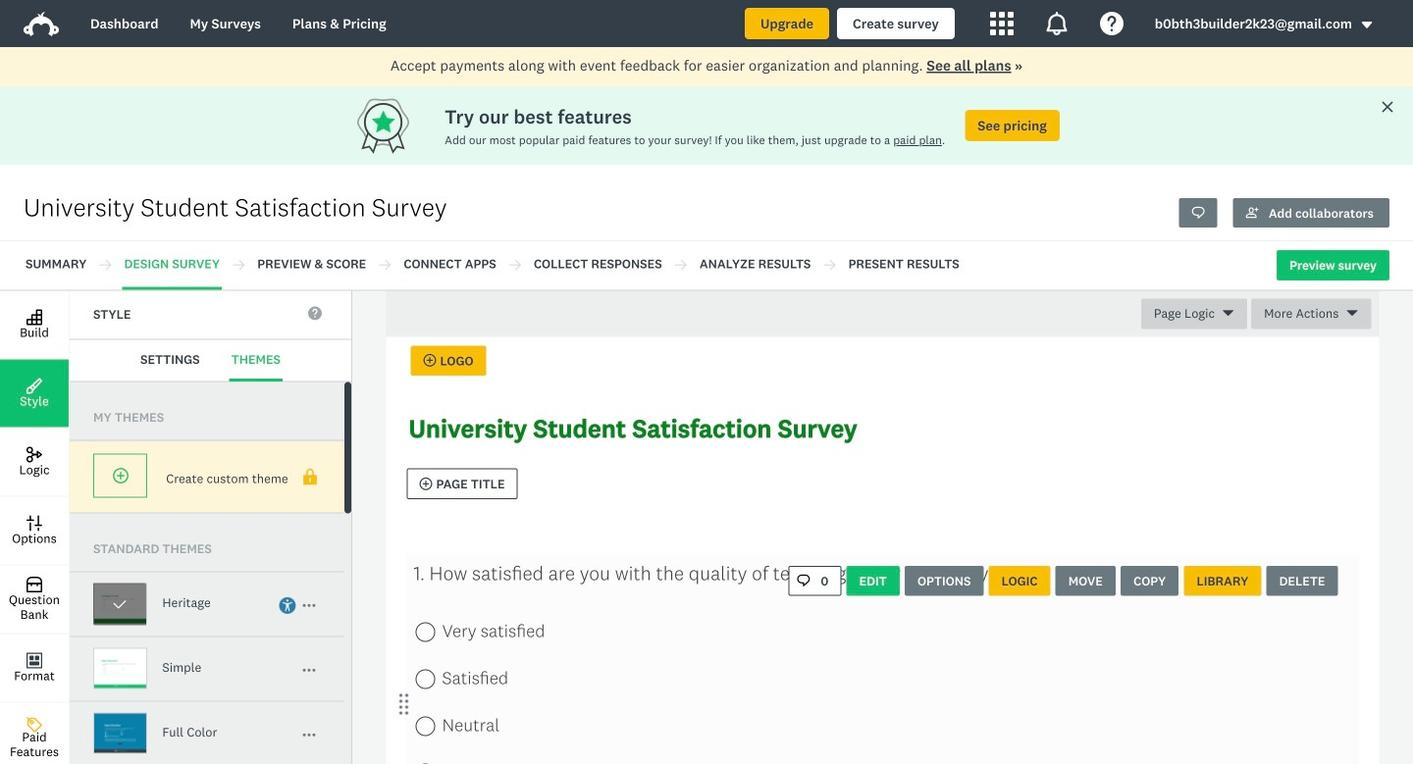 Task type: vqa. For each thing, say whether or not it's contained in the screenshot.
Click to drag and drop image
yes



Task type: locate. For each thing, give the bounding box(es) containing it.
1 horizontal spatial products icon image
[[1045, 12, 1069, 35]]

products icon image
[[990, 12, 1014, 35], [1045, 12, 1069, 35]]

2 products icon image from the left
[[1045, 12, 1069, 35]]

click to drag and drop image
[[399, 694, 409, 715]]

help icon image
[[1100, 12, 1124, 35]]

0 horizontal spatial products icon image
[[990, 12, 1014, 35]]

surveymonkey logo image
[[24, 12, 59, 36]]

dropdown arrow image
[[1360, 18, 1374, 32]]



Task type: describe. For each thing, give the bounding box(es) containing it.
rewards image
[[354, 94, 445, 158]]

1 products icon image from the left
[[990, 12, 1014, 35]]



